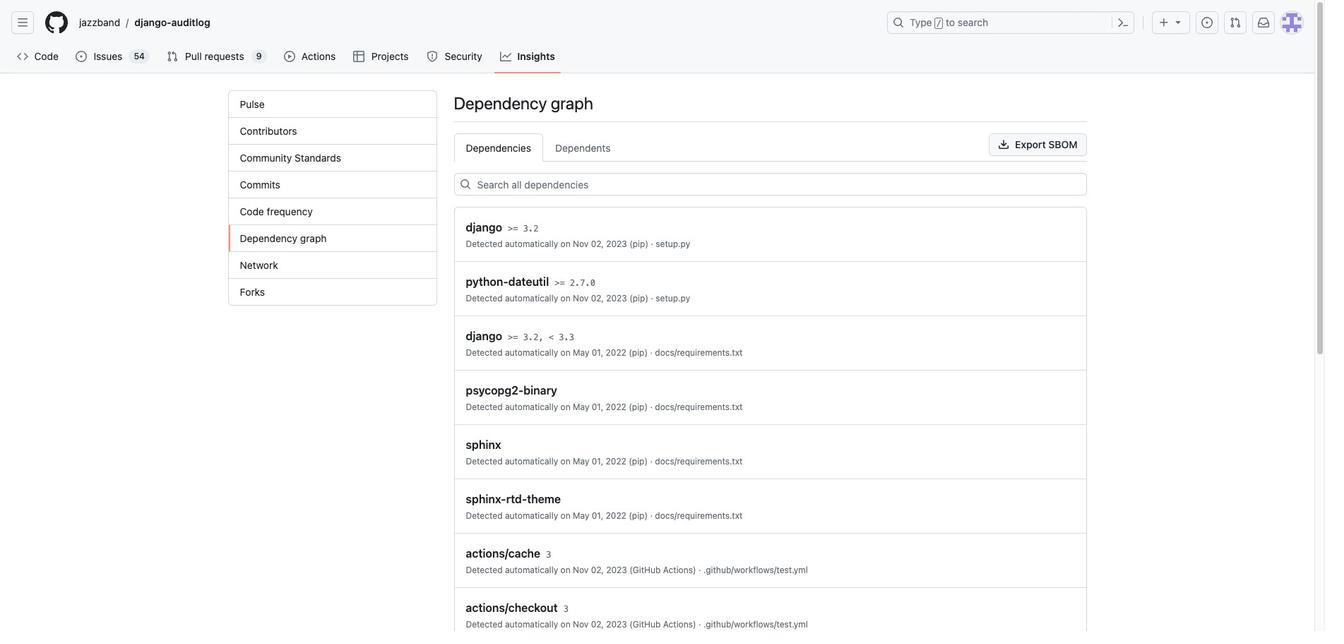 Task type: describe. For each thing, give the bounding box(es) containing it.
sphinx detected automatically on may 01, 2022 (pip)   · docs/requirements.txt
[[466, 439, 743, 467]]

sphinx
[[466, 439, 501, 451]]

code for code frequency
[[240, 206, 264, 218]]

· inside django >= 3.2 detected automatically on nov 02, 2023 (pip)   · setup.py
[[651, 239, 653, 249]]

python-
[[466, 275, 508, 288]]

detected inside "psycopg2-binary detected automatically on may 01, 2022 (pip)   · docs/requirements.txt"
[[466, 402, 503, 412]]

/ for jazzband
[[126, 17, 129, 29]]

jazzband link
[[73, 11, 126, 34]]

on inside "psycopg2-binary detected automatically on may 01, 2022 (pip)   · docs/requirements.txt"
[[561, 402, 570, 412]]

· inside python-dateutil >= 2.7.0 detected automatically on nov 02, 2023 (pip)   · setup.py
[[651, 293, 653, 304]]

3.2,
[[523, 333, 544, 343]]

pull
[[185, 50, 202, 62]]

may inside sphinx detected automatically on may 01, 2022 (pip)   · docs/requirements.txt
[[573, 456, 589, 467]]

issue opened image for git pull request image
[[1201, 17, 1213, 28]]

detected inside python-dateutil >= 2.7.0 detected automatically on nov 02, 2023 (pip)   · setup.py
[[466, 293, 503, 304]]

(pip) inside "psycopg2-binary detected automatically on may 01, 2022 (pip)   · docs/requirements.txt"
[[629, 402, 648, 412]]

jazzband
[[79, 16, 120, 28]]

detected inside django >= 3.2, < 3.3 detected automatically on may 01, 2022 (pip)   · docs/requirements.txt
[[466, 348, 503, 358]]

Search all dependencies text field
[[454, 173, 1087, 196]]

python-dateutil >= 2.7.0 detected automatically on nov 02, 2023 (pip)   · setup.py
[[466, 275, 690, 304]]

binary
[[524, 384, 557, 397]]

setup.py inside python-dateutil >= 2.7.0 detected automatically on nov 02, 2023 (pip)   · setup.py
[[656, 293, 690, 304]]

requests
[[204, 50, 244, 62]]

shield image
[[427, 51, 438, 62]]

network link
[[228, 252, 436, 279]]

sphinx-
[[466, 493, 506, 506]]

forks
[[240, 286, 265, 298]]

frequency
[[267, 206, 313, 218]]

graph image
[[500, 51, 512, 62]]

on inside actions/cache 3 detected automatically on nov 02, 2023 (github actions)   · .github/workflows/test.yml
[[561, 565, 570, 576]]

psycopg2-binary detected automatically on may 01, 2022 (pip)   · docs/requirements.txt
[[466, 384, 743, 412]]

python-dateutil link
[[466, 273, 549, 290]]

nov inside actions/checkout 3 detected automatically on nov 02, 2023 (github actions)   · .github/workflows/test.yml
[[573, 619, 589, 630]]

git pull request image
[[167, 51, 178, 62]]

type
[[910, 16, 932, 28]]

community
[[240, 152, 292, 164]]

network
[[240, 259, 278, 271]]

django link for django >= 3.2 detected automatically on nov 02, 2023 (pip)   · setup.py
[[466, 219, 502, 236]]

actions/cache 3 detected automatically on nov 02, 2023 (github actions)   · .github/workflows/test.yml
[[466, 547, 808, 576]]

to
[[946, 16, 955, 28]]

sphinx link
[[466, 437, 501, 453]]

automatically inside "psycopg2-binary detected automatically on may 01, 2022 (pip)   · docs/requirements.txt"
[[505, 402, 558, 412]]

pulse link
[[228, 91, 436, 118]]

2022 inside sphinx-rtd-theme detected automatically on may 01, 2022 (pip)   · docs/requirements.txt
[[606, 511, 626, 521]]

command palette image
[[1117, 17, 1129, 28]]

docs/requirements.txt link for theme
[[655, 511, 743, 521]]

on inside sphinx detected automatically on may 01, 2022 (pip)   · docs/requirements.txt
[[561, 456, 570, 467]]

sphinx-rtd-theme detected automatically on may 01, 2022 (pip)   · docs/requirements.txt
[[466, 493, 743, 521]]

(pip) inside sphinx-rtd-theme detected automatically on may 01, 2022 (pip)   · docs/requirements.txt
[[629, 511, 648, 521]]

dependency inside the insights element
[[240, 232, 297, 244]]

detected inside sphinx-rtd-theme detected automatically on may 01, 2022 (pip)   · docs/requirements.txt
[[466, 511, 503, 521]]

triangle down image
[[1172, 16, 1184, 28]]

(pip) inside django >= 3.2, < 3.3 detected automatically on may 01, 2022 (pip)   · docs/requirements.txt
[[629, 348, 648, 358]]

docs/requirements.txt inside "psycopg2-binary detected automatically on may 01, 2022 (pip)   · docs/requirements.txt"
[[655, 402, 743, 412]]

· inside actions/cache 3 detected automatically on nov 02, 2023 (github actions)   · .github/workflows/test.yml
[[698, 565, 701, 576]]

2023 inside django >= 3.2 detected automatically on nov 02, 2023 (pip)   · setup.py
[[606, 239, 627, 249]]

<
[[549, 333, 554, 343]]

insights link
[[495, 46, 561, 67]]

detected inside django >= 3.2 detected automatically on nov 02, 2023 (pip)   · setup.py
[[466, 239, 503, 249]]

insights element
[[228, 90, 437, 306]]

standards
[[295, 152, 341, 164]]

dependency graph link
[[228, 225, 436, 252]]

nov inside actions/cache 3 detected automatically on nov 02, 2023 (github actions)   · .github/workflows/test.yml
[[573, 565, 589, 576]]

notifications image
[[1258, 17, 1269, 28]]

export sbom
[[1015, 138, 1077, 150]]

2023 inside python-dateutil >= 2.7.0 detected automatically on nov 02, 2023 (pip)   · setup.py
[[606, 293, 627, 304]]

actions/checkout link
[[466, 600, 558, 617]]

projects
[[371, 50, 409, 62]]

automatically inside sphinx detected automatically on may 01, 2022 (pip)   · docs/requirements.txt
[[505, 456, 558, 467]]

dependencies
[[466, 142, 531, 154]]

django-auditlog link
[[129, 11, 216, 34]]

django >= 3.2, < 3.3 detected automatically on may 01, 2022 (pip)   · docs/requirements.txt
[[466, 330, 743, 358]]

pulse
[[240, 98, 265, 110]]

54
[[134, 51, 145, 61]]

(pip) inside sphinx detected automatically on may 01, 2022 (pip)   · docs/requirements.txt
[[629, 456, 648, 467]]

homepage image
[[45, 11, 68, 34]]

3.2
[[523, 224, 538, 234]]

detected inside actions/cache 3 detected automatically on nov 02, 2023 (github actions)   · .github/workflows/test.yml
[[466, 565, 503, 576]]

2023 inside actions/checkout 3 detected automatically on nov 02, 2023 (github actions)   · .github/workflows/test.yml
[[606, 619, 627, 630]]

>= for django >= 3.2, < 3.3 detected automatically on may 01, 2022 (pip)   · docs/requirements.txt
[[508, 333, 518, 343]]

dependents
[[555, 142, 611, 154]]

automatically inside actions/checkout 3 detected automatically on nov 02, 2023 (github actions)   · .github/workflows/test.yml
[[505, 619, 558, 630]]

code frequency link
[[228, 198, 436, 225]]

security link
[[421, 46, 489, 67]]

dependency graph inside the insights element
[[240, 232, 327, 244]]

1 horizontal spatial graph
[[551, 93, 593, 113]]

code link
[[11, 46, 65, 67]]

2022 inside sphinx detected automatically on may 01, 2022 (pip)   · docs/requirements.txt
[[606, 456, 626, 467]]

may inside django >= 3.2, < 3.3 detected automatically on may 01, 2022 (pip)   · docs/requirements.txt
[[573, 348, 589, 358]]

/ for type
[[936, 18, 941, 28]]

table image
[[353, 51, 365, 62]]

.github/workflows/test.yml for actions/cache
[[703, 565, 808, 576]]

9
[[256, 51, 262, 61]]

search image
[[459, 179, 471, 190]]

actions
[[302, 50, 336, 62]]

2022 inside "psycopg2-binary detected automatically on may 01, 2022 (pip)   · docs/requirements.txt"
[[606, 402, 626, 412]]

rtd-
[[506, 493, 527, 506]]

setup.py link for >=
[[656, 239, 690, 249]]

forks link
[[228, 279, 436, 305]]

contributors
[[240, 125, 297, 137]]

sbom
[[1048, 138, 1077, 150]]

commits link
[[228, 172, 436, 198]]

django for django >= 3.2, < 3.3 detected automatically on may 01, 2022 (pip)   · docs/requirements.txt
[[466, 330, 502, 343]]

docs/requirements.txt link for 3.2,
[[655, 348, 743, 358]]

actions) for actions/cache
[[663, 565, 696, 576]]

nov inside python-dateutil >= 2.7.0 detected automatically on nov 02, 2023 (pip)   · setup.py
[[573, 293, 589, 304]]

pull requests
[[185, 50, 244, 62]]

3 for actions/cache
[[546, 550, 551, 560]]

projects link
[[348, 46, 415, 67]]

1 horizontal spatial dependency graph
[[454, 93, 593, 113]]

1 horizontal spatial dependency
[[454, 93, 547, 113]]

on inside python-dateutil >= 2.7.0 detected automatically on nov 02, 2023 (pip)   · setup.py
[[561, 293, 570, 304]]

01, inside "psycopg2-binary detected automatically on may 01, 2022 (pip)   · docs/requirements.txt"
[[592, 402, 603, 412]]

contributors link
[[228, 118, 436, 145]]

detected inside actions/checkout 3 detected automatically on nov 02, 2023 (github actions)   · .github/workflows/test.yml
[[466, 619, 503, 630]]

actions/checkout 3 detected automatically on nov 02, 2023 (github actions)   · .github/workflows/test.yml
[[466, 602, 808, 630]]

automatically inside sphinx-rtd-theme detected automatically on may 01, 2022 (pip)   · docs/requirements.txt
[[505, 511, 558, 521]]

django for django >= 3.2 detected automatically on nov 02, 2023 (pip)   · setup.py
[[466, 221, 502, 234]]

on inside django >= 3.2, < 3.3 detected automatically on may 01, 2022 (pip)   · docs/requirements.txt
[[561, 348, 570, 358]]

setup.py inside django >= 3.2 detected automatically on nov 02, 2023 (pip)   · setup.py
[[656, 239, 690, 249]]



Task type: locate. For each thing, give the bounding box(es) containing it.
1 vertical spatial dependency graph
[[240, 232, 327, 244]]

dependency up dependencies link
[[454, 93, 547, 113]]

detected down actions/cache
[[466, 565, 503, 576]]

(github inside actions/checkout 3 detected automatically on nov 02, 2023 (github actions)   · .github/workflows/test.yml
[[629, 619, 661, 630]]

2 .github/workflows/test.yml link from the top
[[703, 619, 808, 630]]

dependencies link
[[454, 133, 543, 162]]

5 automatically from the top
[[505, 456, 558, 467]]

2022 inside django >= 3.2, < 3.3 detected automatically on may 01, 2022 (pip)   · docs/requirements.txt
[[606, 348, 626, 358]]

0 vertical spatial django
[[466, 221, 502, 234]]

plus image
[[1158, 17, 1170, 28]]

theme
[[527, 493, 561, 506]]

2 vertical spatial >=
[[508, 333, 518, 343]]

nov
[[573, 239, 589, 249], [573, 293, 589, 304], [573, 565, 589, 576], [573, 619, 589, 630]]

· inside actions/checkout 3 detected automatically on nov 02, 2023 (github actions)   · .github/workflows/test.yml
[[698, 619, 701, 630]]

01, inside sphinx-rtd-theme detected automatically on may 01, 2022 (pip)   · docs/requirements.txt
[[592, 511, 603, 521]]

01,
[[592, 348, 603, 358], [592, 402, 603, 412], [592, 456, 603, 467], [592, 511, 603, 521]]

0 vertical spatial issue opened image
[[1201, 17, 1213, 28]]

1 2023 from the top
[[606, 239, 627, 249]]

2 automatically from the top
[[505, 293, 558, 304]]

automatically up theme
[[505, 456, 558, 467]]

1 horizontal spatial issue opened image
[[1201, 17, 1213, 28]]

(github down actions/cache 3 detected automatically on nov 02, 2023 (github actions)   · .github/workflows/test.yml
[[629, 619, 661, 630]]

issues
[[94, 50, 122, 62]]

1 may from the top
[[573, 348, 589, 358]]

>= left 3.2,
[[508, 333, 518, 343]]

3 2022 from the top
[[606, 456, 626, 467]]

detected down sphinx link at left bottom
[[466, 456, 503, 467]]

1 docs/requirements.txt link from the top
[[655, 348, 743, 358]]

3 inside actions/cache 3 detected automatically on nov 02, 2023 (github actions)   · .github/workflows/test.yml
[[546, 550, 551, 560]]

>=
[[508, 224, 518, 234], [555, 278, 565, 288], [508, 333, 518, 343]]

on inside django >= 3.2 detected automatically on nov 02, 2023 (pip)   · setup.py
[[561, 239, 570, 249]]

(github for actions/cache
[[629, 565, 661, 576]]

setup.py
[[656, 239, 690, 249], [656, 293, 690, 304]]

3 nov from the top
[[573, 565, 589, 576]]

02, inside actions/cache 3 detected automatically on nov 02, 2023 (github actions)   · .github/workflows/test.yml
[[591, 565, 604, 576]]

4 docs/requirements.txt link from the top
[[655, 511, 743, 521]]

1 .github/workflows/test.yml link from the top
[[703, 565, 808, 576]]

security
[[445, 50, 482, 62]]

2 django from the top
[[466, 330, 502, 343]]

1 vertical spatial django link
[[466, 328, 502, 345]]

1 horizontal spatial code
[[240, 206, 264, 218]]

dependency insights menu element
[[454, 133, 1087, 162]]

0 horizontal spatial /
[[126, 17, 129, 29]]

02,
[[591, 239, 604, 249], [591, 293, 604, 304], [591, 565, 604, 576], [591, 619, 604, 630]]

4 01, from the top
[[592, 511, 603, 521]]

1 vertical spatial (github
[[629, 619, 661, 630]]

1 django from the top
[[466, 221, 502, 234]]

may
[[573, 348, 589, 358], [573, 402, 589, 412], [573, 456, 589, 467], [573, 511, 589, 521]]

0 vertical spatial 3
[[546, 550, 551, 560]]

django
[[466, 221, 502, 234], [466, 330, 502, 343]]

issue opened image
[[1201, 17, 1213, 28], [76, 51, 87, 62]]

may down the 3.3
[[573, 348, 589, 358]]

1 actions) from the top
[[663, 565, 696, 576]]

code for code
[[34, 50, 59, 62]]

>= for django >= 3.2 detected automatically on nov 02, 2023 (pip)   · setup.py
[[508, 224, 518, 234]]

8 on from the top
[[561, 619, 570, 630]]

2 on from the top
[[561, 293, 570, 304]]

5 detected from the top
[[466, 456, 503, 467]]

nov inside django >= 3.2 detected automatically on nov 02, 2023 (pip)   · setup.py
[[573, 239, 589, 249]]

01, up sphinx detected automatically on may 01, 2022 (pip)   · docs/requirements.txt
[[592, 402, 603, 412]]

· inside sphinx detected automatically on may 01, 2022 (pip)   · docs/requirements.txt
[[650, 456, 653, 467]]

4 2023 from the top
[[606, 619, 627, 630]]

0 vertical spatial actions)
[[663, 565, 696, 576]]

may down sphinx detected automatically on may 01, 2022 (pip)   · docs/requirements.txt
[[573, 511, 589, 521]]

2 .github/workflows/test.yml from the top
[[703, 619, 808, 630]]

automatically down theme
[[505, 511, 558, 521]]

django >= 3.2 detected automatically on nov 02, 2023 (pip)   · setup.py
[[466, 221, 690, 249]]

actions) for actions/checkout
[[663, 619, 696, 630]]

detected inside sphinx detected automatically on may 01, 2022 (pip)   · docs/requirements.txt
[[466, 456, 503, 467]]

actions link
[[278, 46, 342, 67]]

automatically
[[505, 239, 558, 249], [505, 293, 558, 304], [505, 348, 558, 358], [505, 402, 558, 412], [505, 456, 558, 467], [505, 511, 558, 521], [505, 565, 558, 576], [505, 619, 558, 630]]

dependents link
[[543, 133, 623, 162]]

/ left django-
[[126, 17, 129, 29]]

01, inside sphinx detected automatically on may 01, 2022 (pip)   · docs/requirements.txt
[[592, 456, 603, 467]]

01, inside django >= 3.2, < 3.3 detected automatically on may 01, 2022 (pip)   · docs/requirements.txt
[[592, 348, 603, 358]]

1 vertical spatial setup.py
[[656, 293, 690, 304]]

graph down code frequency 'link' in the left top of the page
[[300, 232, 327, 244]]

may inside sphinx-rtd-theme detected automatically on may 01, 2022 (pip)   · docs/requirements.txt
[[573, 511, 589, 521]]

2 2023 from the top
[[606, 293, 627, 304]]

on
[[561, 239, 570, 249], [561, 293, 570, 304], [561, 348, 570, 358], [561, 402, 570, 412], [561, 456, 570, 467], [561, 511, 570, 521], [561, 565, 570, 576], [561, 619, 570, 630]]

/ inside jazzband / django-auditlog
[[126, 17, 129, 29]]

1 setup.py link from the top
[[656, 239, 690, 249]]

0 horizontal spatial code
[[34, 50, 59, 62]]

1 automatically from the top
[[505, 239, 558, 249]]

2 docs/requirements.txt from the top
[[655, 402, 743, 412]]

(pip)
[[629, 239, 648, 249], [629, 293, 648, 304], [629, 348, 648, 358], [629, 402, 648, 412], [629, 456, 648, 467], [629, 511, 648, 521]]

>= left 3.2
[[508, 224, 518, 234]]

0 vertical spatial graph
[[551, 93, 593, 113]]

8 automatically from the top
[[505, 619, 558, 630]]

git pull request image
[[1230, 17, 1241, 28]]

02, inside actions/checkout 3 detected automatically on nov 02, 2023 (github actions)   · .github/workflows/test.yml
[[591, 619, 604, 630]]

4 docs/requirements.txt from the top
[[655, 511, 743, 521]]

dependency down code frequency
[[240, 232, 297, 244]]

2022 up "psycopg2-binary detected automatically on may 01, 2022 (pip)   · docs/requirements.txt"
[[606, 348, 626, 358]]

4 may from the top
[[573, 511, 589, 521]]

automatically inside python-dateutil >= 2.7.0 detected automatically on nov 02, 2023 (pip)   · setup.py
[[505, 293, 558, 304]]

0 horizontal spatial dependency graph
[[240, 232, 327, 244]]

2 docs/requirements.txt link from the top
[[655, 402, 743, 412]]

on inside sphinx-rtd-theme detected automatically on may 01, 2022 (pip)   · docs/requirements.txt
[[561, 511, 570, 521]]

0 vertical spatial dependency
[[454, 93, 547, 113]]

actions/cache link
[[466, 545, 540, 562]]

>= inside python-dateutil >= 2.7.0 detected automatically on nov 02, 2023 (pip)   · setup.py
[[555, 278, 565, 288]]

play image
[[284, 51, 295, 62]]

1 vertical spatial 3
[[563, 605, 569, 614]]

2 02, from the top
[[591, 293, 604, 304]]

dependency graph down frequency
[[240, 232, 327, 244]]

(github inside actions/cache 3 detected automatically on nov 02, 2023 (github actions)   · .github/workflows/test.yml
[[629, 565, 661, 576]]

2023 up django >= 3.2, < 3.3 detected automatically on may 01, 2022 (pip)   · docs/requirements.txt
[[606, 293, 627, 304]]

.github/workflows/test.yml inside actions/checkout 3 detected automatically on nov 02, 2023 (github actions)   · .github/workflows/test.yml
[[703, 619, 808, 630]]

3 inside actions/checkout 3 detected automatically on nov 02, 2023 (github actions)   · .github/workflows/test.yml
[[563, 605, 569, 614]]

3 2023 from the top
[[606, 565, 627, 576]]

actions)
[[663, 565, 696, 576], [663, 619, 696, 630]]

docs/requirements.txt link for detected
[[655, 402, 743, 412]]

automatically inside django >= 3.2 detected automatically on nov 02, 2023 (pip)   · setup.py
[[505, 239, 558, 249]]

1 2022 from the top
[[606, 348, 626, 358]]

4 02, from the top
[[591, 619, 604, 630]]

02, inside python-dateutil >= 2.7.0 detected automatically on nov 02, 2023 (pip)   · setup.py
[[591, 293, 604, 304]]

>= inside django >= 3.2, < 3.3 detected automatically on may 01, 2022 (pip)   · docs/requirements.txt
[[508, 333, 518, 343]]

detected up psycopg2-
[[466, 348, 503, 358]]

psycopg2-
[[466, 384, 524, 397]]

0 horizontal spatial 3
[[546, 550, 551, 560]]

type / to search
[[910, 16, 988, 28]]

django link
[[466, 219, 502, 236], [466, 328, 502, 345]]

6 automatically from the top
[[505, 511, 558, 521]]

1 vertical spatial code
[[240, 206, 264, 218]]

0 vertical spatial setup.py link
[[656, 239, 690, 249]]

django inside django >= 3.2 detected automatically on nov 02, 2023 (pip)   · setup.py
[[466, 221, 502, 234]]

django-
[[134, 16, 171, 28]]

2023 up actions/checkout 3 detected automatically on nov 02, 2023 (github actions)   · .github/workflows/test.yml
[[606, 565, 627, 576]]

/ inside type / to search
[[936, 18, 941, 28]]

2 2022 from the top
[[606, 402, 626, 412]]

insights
[[517, 50, 555, 62]]

graph
[[551, 93, 593, 113], [300, 232, 327, 244]]

0 vertical spatial .github/workflows/test.yml
[[703, 565, 808, 576]]

issue opened image left issues on the left of page
[[76, 51, 87, 62]]

2022 up sphinx detected automatically on may 01, 2022 (pip)   · docs/requirements.txt
[[606, 402, 626, 412]]

export
[[1015, 138, 1046, 150]]

3.3
[[559, 333, 574, 343]]

automatically inside django >= 3.2, < 3.3 detected automatically on may 01, 2022 (pip)   · docs/requirements.txt
[[505, 348, 558, 358]]

2 01, from the top
[[592, 402, 603, 412]]

docs/requirements.txt inside sphinx-rtd-theme detected automatically on may 01, 2022 (pip)   · docs/requirements.txt
[[655, 511, 743, 521]]

1 detected from the top
[[466, 239, 503, 249]]

actions/cache
[[466, 547, 540, 560]]

.github/workflows/test.yml inside actions/cache 3 detected automatically on nov 02, 2023 (github actions)   · .github/workflows/test.yml
[[703, 565, 808, 576]]

1 horizontal spatial 3
[[563, 605, 569, 614]]

1 01, from the top
[[592, 348, 603, 358]]

.github/workflows/test.yml link for actions/cache
[[703, 565, 808, 576]]

export sbom link
[[989, 133, 1087, 156]]

2.7.0
[[570, 278, 595, 288]]

detected down sphinx-
[[466, 511, 503, 521]]

2023 up python-dateutil >= 2.7.0 detected automatically on nov 02, 2023 (pip)   · setup.py on the top of page
[[606, 239, 627, 249]]

·
[[651, 239, 653, 249], [651, 293, 653, 304], [650, 348, 653, 358], [650, 402, 653, 412], [650, 456, 653, 467], [650, 511, 653, 521], [698, 565, 701, 576], [698, 619, 701, 630]]

3 for actions/checkout
[[563, 605, 569, 614]]

commits
[[240, 179, 280, 191]]

4 on from the top
[[561, 402, 570, 412]]

1 on from the top
[[561, 239, 570, 249]]

2 setup.py from the top
[[656, 293, 690, 304]]

6 detected from the top
[[466, 511, 503, 521]]

0 vertical spatial >=
[[508, 224, 518, 234]]

2 actions) from the top
[[663, 619, 696, 630]]

community standards link
[[228, 145, 436, 172]]

2 nov from the top
[[573, 293, 589, 304]]

(github for actions/checkout
[[629, 619, 661, 630]]

actions) inside actions/cache 3 detected automatically on nov 02, 2023 (github actions)   · .github/workflows/test.yml
[[663, 565, 696, 576]]

1 django link from the top
[[466, 219, 502, 236]]

on inside actions/checkout 3 detected automatically on nov 02, 2023 (github actions)   · .github/workflows/test.yml
[[561, 619, 570, 630]]

actions) inside actions/checkout 3 detected automatically on nov 02, 2023 (github actions)   · .github/workflows/test.yml
[[663, 619, 696, 630]]

code
[[34, 50, 59, 62], [240, 206, 264, 218]]

7 automatically from the top
[[505, 565, 558, 576]]

3 detected from the top
[[466, 348, 503, 358]]

01, up actions/cache 3 detected automatically on nov 02, 2023 (github actions)   · .github/workflows/test.yml
[[592, 511, 603, 521]]

4 nov from the top
[[573, 619, 589, 630]]

jazzband / django-auditlog
[[79, 16, 210, 29]]

1 vertical spatial django
[[466, 330, 502, 343]]

automatically down binary
[[505, 402, 558, 412]]

0 vertical spatial (github
[[629, 565, 661, 576]]

8 detected from the top
[[466, 619, 503, 630]]

>= inside django >= 3.2 detected automatically on nov 02, 2023 (pip)   · setup.py
[[508, 224, 518, 234]]

actions/checkout
[[466, 602, 558, 614]]

>= left 2.7.0 on the left top of page
[[555, 278, 565, 288]]

code frequency
[[240, 206, 313, 218]]

2022 up actions/cache 3 detected automatically on nov 02, 2023 (github actions)   · .github/workflows/test.yml
[[606, 511, 626, 521]]

django left 3.2,
[[466, 330, 502, 343]]

1 vertical spatial issue opened image
[[76, 51, 87, 62]]

4 2022 from the top
[[606, 511, 626, 521]]

detected down actions/checkout
[[466, 619, 503, 630]]

2022
[[606, 348, 626, 358], [606, 402, 626, 412], [606, 456, 626, 467], [606, 511, 626, 521]]

· inside sphinx-rtd-theme detected automatically on may 01, 2022 (pip)   · docs/requirements.txt
[[650, 511, 653, 521]]

1 docs/requirements.txt from the top
[[655, 348, 743, 358]]

2 django link from the top
[[466, 328, 502, 345]]

· inside "psycopg2-binary detected automatically on may 01, 2022 (pip)   · docs/requirements.txt"
[[650, 402, 653, 412]]

01, up sphinx-rtd-theme detected automatically on may 01, 2022 (pip)   · docs/requirements.txt
[[592, 456, 603, 467]]

0 vertical spatial django link
[[466, 219, 502, 236]]

django link for django >= 3.2, < 3.3 detected automatically on may 01, 2022 (pip)   · docs/requirements.txt
[[466, 328, 502, 345]]

setup.py link
[[656, 239, 690, 249], [656, 293, 690, 304]]

code inside 'link'
[[240, 206, 264, 218]]

0 horizontal spatial issue opened image
[[76, 51, 87, 62]]

/
[[126, 17, 129, 29], [936, 18, 941, 28]]

automatically down 3.2
[[505, 239, 558, 249]]

search
[[958, 16, 988, 28]]

0 horizontal spatial graph
[[300, 232, 327, 244]]

may inside "psycopg2-binary detected automatically on may 01, 2022 (pip)   · docs/requirements.txt"
[[573, 402, 589, 412]]

1 vertical spatial setup.py link
[[656, 293, 690, 304]]

issue opened image for git pull request icon
[[76, 51, 87, 62]]

0 vertical spatial .github/workflows/test.yml link
[[703, 565, 808, 576]]

automatically down dateutil
[[505, 293, 558, 304]]

docs/requirements.txt link for automatically
[[655, 456, 743, 467]]

3 right actions/cache
[[546, 550, 551, 560]]

dependency graph down insights link at the top of page
[[454, 93, 593, 113]]

3 on from the top
[[561, 348, 570, 358]]

detected up python-
[[466, 239, 503, 249]]

django link left 3.2
[[466, 219, 502, 236]]

code right 'code' icon
[[34, 50, 59, 62]]

.github/workflows/test.yml for actions/checkout
[[703, 619, 808, 630]]

dependency graph
[[454, 93, 593, 113], [240, 232, 327, 244]]

1 vertical spatial >=
[[555, 278, 565, 288]]

detected
[[466, 239, 503, 249], [466, 293, 503, 304], [466, 348, 503, 358], [466, 402, 503, 412], [466, 456, 503, 467], [466, 511, 503, 521], [466, 565, 503, 576], [466, 619, 503, 630]]

setup.py link for dateutil
[[656, 293, 690, 304]]

.github/workflows/test.yml
[[703, 565, 808, 576], [703, 619, 808, 630]]

0 vertical spatial dependency graph
[[454, 93, 593, 113]]

6 on from the top
[[561, 511, 570, 521]]

1 vertical spatial actions)
[[663, 619, 696, 630]]

list containing jazzband
[[73, 11, 879, 34]]

docs/requirements.txt
[[655, 348, 743, 358], [655, 402, 743, 412], [655, 456, 743, 467], [655, 511, 743, 521]]

automatically down actions/checkout
[[505, 619, 558, 630]]

01, up "psycopg2-binary detected automatically on may 01, 2022 (pip)   · docs/requirements.txt"
[[592, 348, 603, 358]]

automatically down actions/cache
[[505, 565, 558, 576]]

.github/workflows/test.yml link for actions/checkout
[[703, 619, 808, 630]]

1 .github/workflows/test.yml from the top
[[703, 565, 808, 576]]

2 (github from the top
[[629, 619, 661, 630]]

4 automatically from the top
[[505, 402, 558, 412]]

auditlog
[[171, 16, 210, 28]]

1 vertical spatial graph
[[300, 232, 327, 244]]

3 may from the top
[[573, 456, 589, 467]]

2023 down actions/cache 3 detected automatically on nov 02, 2023 (github actions)   · .github/workflows/test.yml
[[606, 619, 627, 630]]

02, inside django >= 3.2 detected automatically on nov 02, 2023 (pip)   · setup.py
[[591, 239, 604, 249]]

docs/requirements.txt inside sphinx detected automatically on may 01, 2022 (pip)   · docs/requirements.txt
[[655, 456, 743, 467]]

· inside django >= 3.2, < 3.3 detected automatically on may 01, 2022 (pip)   · docs/requirements.txt
[[650, 348, 653, 358]]

3 docs/requirements.txt link from the top
[[655, 456, 743, 467]]

django left 3.2
[[466, 221, 502, 234]]

1 setup.py from the top
[[656, 239, 690, 249]]

django link left 3.2,
[[466, 328, 502, 345]]

3 01, from the top
[[592, 456, 603, 467]]

list
[[73, 11, 879, 34]]

may up sphinx detected automatically on may 01, 2022 (pip)   · docs/requirements.txt
[[573, 402, 589, 412]]

graph up dependents link
[[551, 93, 593, 113]]

dateutil
[[508, 275, 549, 288]]

3 docs/requirements.txt from the top
[[655, 456, 743, 467]]

2022 up sphinx-rtd-theme detected automatically on may 01, 2022 (pip)   · docs/requirements.txt
[[606, 456, 626, 467]]

1 vertical spatial .github/workflows/test.yml
[[703, 619, 808, 630]]

dependency
[[454, 93, 547, 113], [240, 232, 297, 244]]

2 detected from the top
[[466, 293, 503, 304]]

1 (github from the top
[[629, 565, 661, 576]]

sphinx-rtd-theme link
[[466, 491, 561, 508]]

4 detected from the top
[[466, 402, 503, 412]]

may up sphinx-rtd-theme detected automatically on may 01, 2022 (pip)   · docs/requirements.txt
[[573, 456, 589, 467]]

3 02, from the top
[[591, 565, 604, 576]]

automatically inside actions/cache 3 detected automatically on nov 02, 2023 (github actions)   · .github/workflows/test.yml
[[505, 565, 558, 576]]

1 nov from the top
[[573, 239, 589, 249]]

docs/requirements.txt link
[[655, 348, 743, 358], [655, 402, 743, 412], [655, 456, 743, 467], [655, 511, 743, 521]]

(github
[[629, 565, 661, 576], [629, 619, 661, 630]]

code image
[[17, 51, 28, 62]]

3
[[546, 550, 551, 560], [563, 605, 569, 614]]

(pip) inside python-dateutil >= 2.7.0 detected automatically on nov 02, 2023 (pip)   · setup.py
[[629, 293, 648, 304]]

graph inside the insights element
[[300, 232, 327, 244]]

1 02, from the top
[[591, 239, 604, 249]]

issue opened image left git pull request image
[[1201, 17, 1213, 28]]

detected down python-
[[466, 293, 503, 304]]

(pip) inside django >= 3.2 detected automatically on nov 02, 2023 (pip)   · setup.py
[[629, 239, 648, 249]]

automatically down 3.2,
[[505, 348, 558, 358]]

3 automatically from the top
[[505, 348, 558, 358]]

code down commits
[[240, 206, 264, 218]]

community standards
[[240, 152, 341, 164]]

5 on from the top
[[561, 456, 570, 467]]

2 setup.py link from the top
[[656, 293, 690, 304]]

2 may from the top
[[573, 402, 589, 412]]

1 vertical spatial dependency
[[240, 232, 297, 244]]

django inside django >= 3.2, < 3.3 detected automatically on may 01, 2022 (pip)   · docs/requirements.txt
[[466, 330, 502, 343]]

1 vertical spatial .github/workflows/test.yml link
[[703, 619, 808, 630]]

1 horizontal spatial /
[[936, 18, 941, 28]]

docs/requirements.txt inside django >= 3.2, < 3.3 detected automatically on may 01, 2022 (pip)   · docs/requirements.txt
[[655, 348, 743, 358]]

2023
[[606, 239, 627, 249], [606, 293, 627, 304], [606, 565, 627, 576], [606, 619, 627, 630]]

/ left to
[[936, 18, 941, 28]]

7 on from the top
[[561, 565, 570, 576]]

2023 inside actions/cache 3 detected automatically on nov 02, 2023 (github actions)   · .github/workflows/test.yml
[[606, 565, 627, 576]]

0 vertical spatial setup.py
[[656, 239, 690, 249]]

(github up actions/checkout 3 detected automatically on nov 02, 2023 (github actions)   · .github/workflows/test.yml
[[629, 565, 661, 576]]

download image
[[998, 139, 1009, 150]]

7 detected from the top
[[466, 565, 503, 576]]

0 vertical spatial code
[[34, 50, 59, 62]]

detected down psycopg2-
[[466, 402, 503, 412]]

3 right actions/checkout
[[563, 605, 569, 614]]

0 horizontal spatial dependency
[[240, 232, 297, 244]]



Task type: vqa. For each thing, say whether or not it's contained in the screenshot.
the bottommost dot fill image
no



